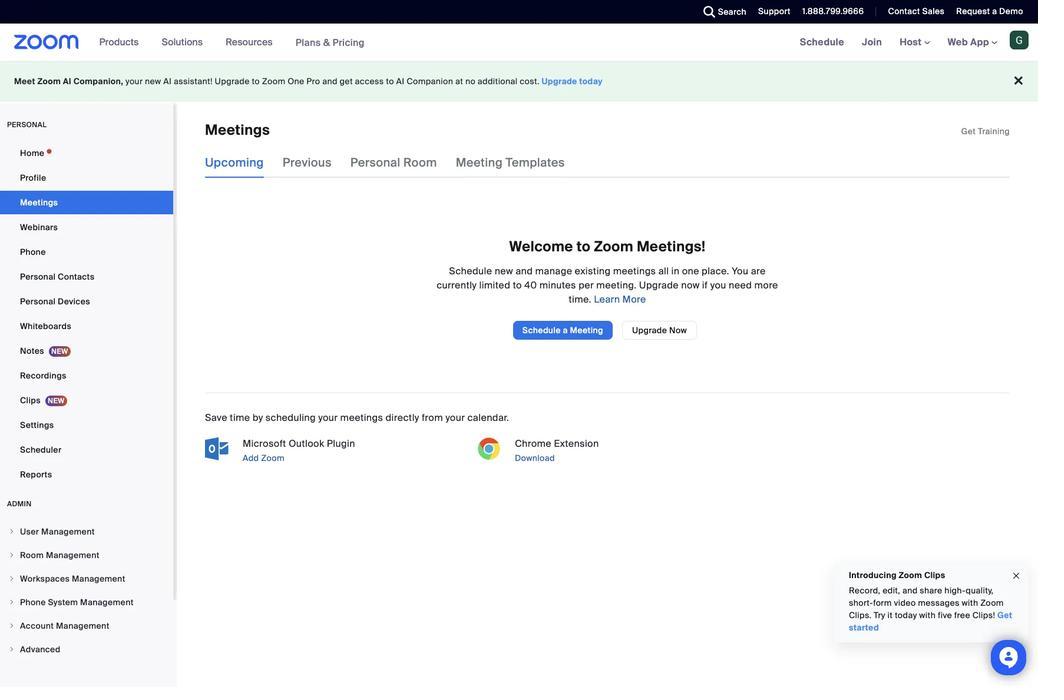 Task type: locate. For each thing, give the bounding box(es) containing it.
schedule
[[800, 36, 845, 48], [449, 265, 492, 277], [523, 325, 561, 336]]

1 vertical spatial a
[[563, 325, 568, 336]]

manage
[[535, 265, 573, 277]]

management down workspaces management menu item
[[80, 598, 134, 608]]

1 vertical spatial get
[[998, 611, 1013, 621]]

notes
[[20, 346, 44, 357]]

now
[[681, 279, 700, 292]]

zoom up existing
[[594, 238, 634, 256]]

right image inside 'user management' menu item
[[8, 529, 15, 536]]

get for get started
[[998, 611, 1013, 621]]

and for schedule new and manage existing meetings all in one place. you are currently limited to 40 minutes per meeting. upgrade now if you need more time.
[[516, 265, 533, 277]]

directly
[[386, 412, 419, 424]]

webinars
[[20, 222, 58, 233]]

1 right image from the top
[[8, 529, 15, 536]]

previous
[[283, 155, 332, 171]]

1 vertical spatial today
[[895, 611, 917, 621]]

0 vertical spatial today
[[580, 76, 603, 87]]

management up room management
[[41, 527, 95, 538]]

upgrade today link
[[542, 76, 603, 87]]

1 horizontal spatial ai
[[163, 76, 172, 87]]

reports
[[20, 470, 52, 480]]

meetings up "plugin"
[[340, 412, 383, 424]]

1 vertical spatial and
[[516, 265, 533, 277]]

products
[[99, 36, 139, 48]]

messages
[[918, 598, 960, 609]]

schedule inside schedule new and manage existing meetings all in one place. you are currently limited to 40 minutes per meeting. upgrade now if you need more time.
[[449, 265, 492, 277]]

sales
[[923, 6, 945, 17]]

get started
[[849, 611, 1013, 634]]

1 horizontal spatial get
[[998, 611, 1013, 621]]

1.888.799.9666 button up schedule link
[[803, 6, 864, 17]]

1 horizontal spatial room
[[404, 155, 437, 171]]

1 horizontal spatial schedule
[[523, 325, 561, 336]]

phone down webinars at the left top of page
[[20, 247, 46, 258]]

personal inside 'link'
[[20, 296, 56, 307]]

phone inside menu item
[[20, 598, 46, 608]]

scheduler link
[[0, 439, 173, 462]]

room management menu item
[[0, 545, 173, 567]]

place.
[[702, 265, 730, 277]]

1 vertical spatial clips
[[925, 571, 946, 581]]

1 horizontal spatial new
[[495, 265, 513, 277]]

3 right image from the top
[[8, 599, 15, 606]]

new left assistant!
[[145, 76, 161, 87]]

settings
[[20, 420, 54, 431]]

calendar.
[[468, 412, 509, 424]]

a down minutes
[[563, 325, 568, 336]]

0 vertical spatial clips
[[20, 395, 41, 406]]

&
[[323, 36, 330, 49]]

management up workspaces management
[[46, 550, 99, 561]]

welcome
[[510, 238, 573, 256]]

video
[[894, 598, 916, 609]]

0 vertical spatial and
[[323, 76, 338, 87]]

management inside phone system management menu item
[[80, 598, 134, 608]]

upgrade now button
[[622, 321, 697, 340]]

phone
[[20, 247, 46, 258], [20, 598, 46, 608]]

meetings up upcoming
[[205, 121, 270, 139]]

introducing zoom clips
[[849, 571, 946, 581]]

0 vertical spatial personal
[[351, 155, 401, 171]]

and inside schedule new and manage existing meetings all in one place. you are currently limited to 40 minutes per meeting. upgrade now if you need more time.
[[516, 265, 533, 277]]

a left demo
[[993, 6, 997, 17]]

1 vertical spatial personal
[[20, 272, 56, 282]]

2 right image from the top
[[8, 576, 15, 583]]

clips inside the personal menu menu
[[20, 395, 41, 406]]

personal devices
[[20, 296, 90, 307]]

today
[[580, 76, 603, 87], [895, 611, 917, 621]]

clips up settings
[[20, 395, 41, 406]]

demo
[[1000, 6, 1024, 17]]

phone for phone
[[20, 247, 46, 258]]

1 horizontal spatial your
[[318, 412, 338, 424]]

2 horizontal spatial schedule
[[800, 36, 845, 48]]

get right the clips!
[[998, 611, 1013, 621]]

0 vertical spatial schedule
[[800, 36, 845, 48]]

0 horizontal spatial your
[[126, 76, 143, 87]]

to left 40 on the top of page
[[513, 279, 522, 292]]

request a demo
[[957, 6, 1024, 17]]

and up "video"
[[903, 586, 918, 596]]

banner
[[0, 24, 1038, 62]]

solutions button
[[162, 24, 208, 61]]

2 horizontal spatial your
[[446, 412, 465, 424]]

1 horizontal spatial a
[[993, 6, 997, 17]]

join
[[862, 36, 882, 48]]

schedule down 1.888.799.9666
[[800, 36, 845, 48]]

meetings up webinars at the left top of page
[[20, 197, 58, 208]]

2 vertical spatial personal
[[20, 296, 56, 307]]

management inside workspaces management menu item
[[72, 574, 125, 585]]

1 horizontal spatial meetings
[[613, 265, 656, 277]]

0 horizontal spatial clips
[[20, 395, 41, 406]]

your inside meet zoom ai companion, footer
[[126, 76, 143, 87]]

get
[[962, 126, 976, 137], [998, 611, 1013, 621]]

ai
[[63, 76, 71, 87], [163, 76, 172, 87], [396, 76, 405, 87]]

zoom
[[37, 76, 61, 87], [262, 76, 286, 87], [594, 238, 634, 256], [261, 453, 285, 464], [899, 571, 923, 581], [981, 598, 1004, 609]]

40
[[525, 279, 537, 292]]

personal inside 'tabs of meeting' tab list
[[351, 155, 401, 171]]

0 vertical spatial a
[[993, 6, 997, 17]]

zoom up edit,
[[899, 571, 923, 581]]

1 phone from the top
[[20, 247, 46, 258]]

request a demo link
[[948, 0, 1038, 24], [957, 6, 1024, 17]]

get left "training"
[[962, 126, 976, 137]]

0 horizontal spatial and
[[323, 76, 338, 87]]

meetings inside schedule new and manage existing meetings all in one place. you are currently limited to 40 minutes per meeting. upgrade now if you need more time.
[[613, 265, 656, 277]]

1 vertical spatial meeting
[[570, 325, 603, 336]]

advanced
[[20, 645, 61, 655]]

right image for account
[[8, 623, 15, 630]]

and left 'get'
[[323, 76, 338, 87]]

your for new
[[126, 76, 143, 87]]

ai left assistant!
[[163, 76, 172, 87]]

meetings
[[613, 265, 656, 277], [340, 412, 383, 424]]

meeting inside button
[[570, 325, 603, 336]]

with up the free
[[962, 598, 979, 609]]

1 vertical spatial meetings
[[20, 197, 58, 208]]

companion,
[[73, 76, 123, 87]]

0 horizontal spatial get
[[962, 126, 976, 137]]

1 horizontal spatial today
[[895, 611, 917, 621]]

learn
[[594, 293, 620, 306]]

personal contacts link
[[0, 265, 173, 289]]

in
[[672, 265, 680, 277]]

meeting
[[456, 155, 503, 171], [570, 325, 603, 336]]

support link
[[750, 0, 794, 24], [759, 6, 791, 17]]

phone system management menu item
[[0, 592, 173, 614]]

admin menu menu
[[0, 521, 173, 662]]

new up limited
[[495, 265, 513, 277]]

0 horizontal spatial meeting
[[456, 155, 503, 171]]

1 vertical spatial phone
[[20, 598, 46, 608]]

1 vertical spatial with
[[920, 611, 936, 621]]

from
[[422, 412, 443, 424]]

management up phone system management menu item
[[72, 574, 125, 585]]

upgrade
[[215, 76, 250, 87], [542, 76, 577, 87], [639, 279, 679, 292], [632, 325, 667, 336]]

1 horizontal spatial with
[[962, 598, 979, 609]]

0 horizontal spatial new
[[145, 76, 161, 87]]

plans
[[296, 36, 321, 49]]

phone link
[[0, 240, 173, 264]]

contact sales
[[888, 6, 945, 17]]

your right from
[[446, 412, 465, 424]]

settings link
[[0, 414, 173, 437]]

0 vertical spatial meetings
[[613, 265, 656, 277]]

2 horizontal spatial and
[[903, 586, 918, 596]]

phone inside 'link'
[[20, 247, 46, 258]]

your up "plugin"
[[318, 412, 338, 424]]

learn more link
[[592, 293, 646, 306]]

a for schedule
[[563, 325, 568, 336]]

1 vertical spatial schedule
[[449, 265, 492, 277]]

meetings navigation
[[791, 24, 1038, 62]]

0 vertical spatial get
[[962, 126, 976, 137]]

products button
[[99, 24, 144, 61]]

1 horizontal spatial and
[[516, 265, 533, 277]]

right image inside phone system management menu item
[[8, 599, 15, 606]]

schedule for schedule new and manage existing meetings all in one place. you are currently limited to 40 minutes per meeting. upgrade now if you need more time.
[[449, 265, 492, 277]]

welcome to zoom meetings!
[[510, 238, 706, 256]]

and up 40 on the top of page
[[516, 265, 533, 277]]

to inside schedule new and manage existing meetings all in one place. you are currently limited to 40 minutes per meeting. upgrade now if you need more time.
[[513, 279, 522, 292]]

meetings link
[[0, 191, 173, 215]]

to
[[252, 76, 260, 87], [386, 76, 394, 87], [577, 238, 591, 256], [513, 279, 522, 292]]

0 vertical spatial room
[[404, 155, 437, 171]]

zoom inside microsoft outlook plugin add zoom
[[261, 453, 285, 464]]

schedule for schedule
[[800, 36, 845, 48]]

0 vertical spatial with
[[962, 598, 979, 609]]

0 vertical spatial phone
[[20, 247, 46, 258]]

personal for personal contacts
[[20, 272, 56, 282]]

close image
[[1012, 570, 1021, 583]]

upgrade right cost.
[[542, 76, 577, 87]]

form
[[874, 598, 892, 609]]

0 horizontal spatial ai
[[63, 76, 71, 87]]

personal for personal devices
[[20, 296, 56, 307]]

1 vertical spatial room
[[20, 550, 44, 561]]

search button
[[695, 0, 750, 24]]

per
[[579, 279, 594, 292]]

scheduling
[[266, 412, 316, 424]]

and
[[323, 76, 338, 87], [516, 265, 533, 277], [903, 586, 918, 596]]

and inside record, edit, and share high-quality, short-form video messages with zoom clips. try it today with five free clips!
[[903, 586, 918, 596]]

more
[[755, 279, 778, 292]]

management inside account management menu item
[[56, 621, 109, 632]]

recordings
[[20, 371, 66, 381]]

schedule down 40 on the top of page
[[523, 325, 561, 336]]

get
[[340, 76, 353, 87]]

chrome extension download
[[515, 438, 599, 464]]

with down messages
[[920, 611, 936, 621]]

1 horizontal spatial meetings
[[205, 121, 270, 139]]

microsoft
[[243, 438, 286, 450]]

your right companion,
[[126, 76, 143, 87]]

meet zoom ai companion, your new ai assistant! upgrade to zoom one pro and get access to ai companion at no additional cost. upgrade today
[[14, 76, 603, 87]]

0 vertical spatial new
[[145, 76, 161, 87]]

upcoming
[[205, 155, 264, 171]]

0 vertical spatial meeting
[[456, 155, 503, 171]]

2 phone from the top
[[20, 598, 46, 608]]

management down phone system management menu item
[[56, 621, 109, 632]]

4 right image from the top
[[8, 623, 15, 630]]

workspaces management menu item
[[0, 568, 173, 591]]

meetings for your
[[340, 412, 383, 424]]

ai left companion,
[[63, 76, 71, 87]]

management inside 'room management' menu item
[[46, 550, 99, 561]]

clips up share
[[925, 571, 946, 581]]

free
[[955, 611, 971, 621]]

right image inside account management menu item
[[8, 623, 15, 630]]

schedule inside schedule a meeting button
[[523, 325, 561, 336]]

upgrade down "all"
[[639, 279, 679, 292]]

right image inside advanced menu item
[[8, 647, 15, 654]]

upgrade left now
[[632, 325, 667, 336]]

web
[[948, 36, 968, 48]]

personal
[[351, 155, 401, 171], [20, 272, 56, 282], [20, 296, 56, 307]]

management inside 'user management' menu item
[[41, 527, 95, 538]]

5 right image from the top
[[8, 647, 15, 654]]

1 vertical spatial new
[[495, 265, 513, 277]]

meeting left templates
[[456, 155, 503, 171]]

edit,
[[883, 586, 901, 596]]

if
[[702, 279, 708, 292]]

management for account management
[[56, 621, 109, 632]]

schedule up "currently"
[[449, 265, 492, 277]]

right image inside workspaces management menu item
[[8, 576, 15, 583]]

0 horizontal spatial meetings
[[340, 412, 383, 424]]

0 horizontal spatial a
[[563, 325, 568, 336]]

get training link
[[962, 126, 1010, 137]]

clips link
[[0, 389, 173, 413]]

ai left companion
[[396, 76, 405, 87]]

0 horizontal spatial today
[[580, 76, 603, 87]]

zoom right meet
[[37, 76, 61, 87]]

to down resources dropdown button
[[252, 76, 260, 87]]

meetings up "meeting."
[[613, 265, 656, 277]]

a inside button
[[563, 325, 568, 336]]

0 horizontal spatial room
[[20, 550, 44, 561]]

1 vertical spatial meetings
[[340, 412, 383, 424]]

reports link
[[0, 463, 173, 487]]

new inside schedule new and manage existing meetings all in one place. you are currently limited to 40 minutes per meeting. upgrade now if you need more time.
[[495, 265, 513, 277]]

personal for personal room
[[351, 155, 401, 171]]

2 vertical spatial and
[[903, 586, 918, 596]]

phone up account
[[20, 598, 46, 608]]

get for get training
[[962, 126, 976, 137]]

get inside get started
[[998, 611, 1013, 621]]

time
[[230, 412, 250, 424]]

0 horizontal spatial meetings
[[20, 197, 58, 208]]

meetings!
[[637, 238, 706, 256]]

1 horizontal spatial meeting
[[570, 325, 603, 336]]

zoom up the clips!
[[981, 598, 1004, 609]]

2 horizontal spatial ai
[[396, 76, 405, 87]]

search
[[718, 6, 747, 17]]

0 horizontal spatial schedule
[[449, 265, 492, 277]]

right image
[[8, 529, 15, 536], [8, 576, 15, 583], [8, 599, 15, 606], [8, 623, 15, 630], [8, 647, 15, 654]]

schedule inside schedule link
[[800, 36, 845, 48]]

2 vertical spatial schedule
[[523, 325, 561, 336]]

meeting down time.
[[570, 325, 603, 336]]

a
[[993, 6, 997, 17], [563, 325, 568, 336]]

zoom down microsoft
[[261, 453, 285, 464]]

phone for phone system management
[[20, 598, 46, 608]]

tabs of meeting tab list
[[205, 148, 584, 178]]



Task type: vqa. For each thing, say whether or not it's contained in the screenshot.
Panama
no



Task type: describe. For each thing, give the bounding box(es) containing it.
five
[[938, 611, 953, 621]]

phone system management
[[20, 598, 134, 608]]

meetings for existing
[[613, 265, 656, 277]]

account management
[[20, 621, 109, 632]]

zoom logo image
[[14, 35, 79, 50]]

meeting.
[[597, 279, 637, 292]]

learn more
[[592, 293, 646, 306]]

by
[[253, 412, 263, 424]]

contacts
[[58, 272, 95, 282]]

to right 'access' at left top
[[386, 76, 394, 87]]

introducing
[[849, 571, 897, 581]]

join link
[[853, 24, 891, 61]]

web app button
[[948, 36, 998, 48]]

to up existing
[[577, 238, 591, 256]]

one
[[288, 76, 304, 87]]

access
[[355, 76, 384, 87]]

admin
[[7, 500, 32, 509]]

solutions
[[162, 36, 203, 48]]

minutes
[[540, 279, 576, 292]]

cost.
[[520, 76, 540, 87]]

management for user management
[[41, 527, 95, 538]]

personal room
[[351, 155, 437, 171]]

resources
[[226, 36, 273, 48]]

additional
[[478, 76, 518, 87]]

schedule a meeting
[[523, 325, 603, 336]]

upgrade now
[[632, 325, 687, 336]]

user
[[20, 527, 39, 538]]

right image
[[8, 552, 15, 559]]

host button
[[900, 36, 930, 48]]

you
[[711, 279, 727, 292]]

profile link
[[0, 166, 173, 190]]

meeting inside tab list
[[456, 155, 503, 171]]

system
[[48, 598, 78, 608]]

devices
[[58, 296, 90, 307]]

1 ai from the left
[[63, 76, 71, 87]]

time.
[[569, 293, 592, 306]]

account
[[20, 621, 54, 632]]

whiteboards
[[20, 321, 71, 332]]

your for meetings
[[318, 412, 338, 424]]

short-
[[849, 598, 874, 609]]

outlook
[[289, 438, 324, 450]]

clips!
[[973, 611, 996, 621]]

right image for phone
[[8, 599, 15, 606]]

0 horizontal spatial with
[[920, 611, 936, 621]]

share
[[920, 586, 943, 596]]

right image for workspaces
[[8, 576, 15, 583]]

upgrade inside button
[[632, 325, 667, 336]]

workspaces
[[20, 574, 70, 585]]

today inside record, edit, and share high-quality, short-form video messages with zoom clips. try it today with five free clips!
[[895, 611, 917, 621]]

request
[[957, 6, 990, 17]]

and for record, edit, and share high-quality, short-form video messages with zoom clips. try it today with five free clips!
[[903, 586, 918, 596]]

extension
[[554, 438, 599, 450]]

download link
[[513, 451, 738, 465]]

need
[[729, 279, 752, 292]]

host
[[900, 36, 924, 48]]

web app
[[948, 36, 990, 48]]

upgrade down product information navigation
[[215, 76, 250, 87]]

training
[[978, 126, 1010, 137]]

plans & pricing
[[296, 36, 365, 49]]

quality,
[[966, 586, 994, 596]]

a for request
[[993, 6, 997, 17]]

templates
[[506, 155, 565, 171]]

download
[[515, 453, 555, 464]]

meetings inside the personal menu menu
[[20, 197, 58, 208]]

limited
[[479, 279, 511, 292]]

personal menu menu
[[0, 141, 173, 488]]

whiteboards link
[[0, 315, 173, 338]]

today inside meet zoom ai companion, footer
[[580, 76, 603, 87]]

clips.
[[849, 611, 872, 621]]

record, edit, and share high-quality, short-form video messages with zoom clips. try it today with five free clips!
[[849, 586, 1004, 621]]

right image for user
[[8, 529, 15, 536]]

profile picture image
[[1010, 31, 1029, 50]]

room inside 'room management' menu item
[[20, 550, 44, 561]]

and inside meet zoom ai companion, footer
[[323, 76, 338, 87]]

no
[[466, 76, 476, 87]]

companion
[[407, 76, 453, 87]]

meet
[[14, 76, 35, 87]]

record,
[[849, 586, 881, 596]]

existing
[[575, 265, 611, 277]]

pro
[[307, 76, 320, 87]]

pricing
[[333, 36, 365, 49]]

management for workspaces management
[[72, 574, 125, 585]]

1 horizontal spatial clips
[[925, 571, 946, 581]]

new inside meet zoom ai companion, footer
[[145, 76, 161, 87]]

schedule a meeting button
[[513, 321, 613, 340]]

schedule link
[[791, 24, 853, 61]]

zoom inside record, edit, and share high-quality, short-form video messages with zoom clips. try it today with five free clips!
[[981, 598, 1004, 609]]

account management menu item
[[0, 615, 173, 638]]

schedule new and manage existing meetings all in one place. you are currently limited to 40 minutes per meeting. upgrade now if you need more time.
[[437, 265, 778, 306]]

schedule for schedule a meeting
[[523, 325, 561, 336]]

1.888.799.9666 button up join
[[794, 0, 867, 24]]

advanced menu item
[[0, 639, 173, 661]]

workspaces management
[[20, 574, 125, 585]]

meeting templates
[[456, 155, 565, 171]]

personal contacts
[[20, 272, 95, 282]]

one
[[682, 265, 700, 277]]

user management menu item
[[0, 521, 173, 543]]

1.888.799.9666
[[803, 6, 864, 17]]

zoom left 'one'
[[262, 76, 286, 87]]

meet zoom ai companion, footer
[[0, 61, 1038, 102]]

recordings link
[[0, 364, 173, 388]]

support
[[759, 6, 791, 17]]

2 ai from the left
[[163, 76, 172, 87]]

all
[[659, 265, 669, 277]]

3 ai from the left
[[396, 76, 405, 87]]

management for room management
[[46, 550, 99, 561]]

you
[[732, 265, 749, 277]]

banner containing products
[[0, 24, 1038, 62]]

plugin
[[327, 438, 355, 450]]

upgrade inside schedule new and manage existing meetings all in one place. you are currently limited to 40 minutes per meeting. upgrade now if you need more time.
[[639, 279, 679, 292]]

webinars link
[[0, 216, 173, 239]]

profile
[[20, 173, 46, 183]]

more
[[623, 293, 646, 306]]

room inside 'tabs of meeting' tab list
[[404, 155, 437, 171]]

notes link
[[0, 339, 173, 363]]

save time by scheduling your meetings directly from your calendar.
[[205, 412, 509, 424]]

0 vertical spatial meetings
[[205, 121, 270, 139]]

room management
[[20, 550, 99, 561]]

product information navigation
[[91, 24, 374, 62]]

at
[[456, 76, 463, 87]]



